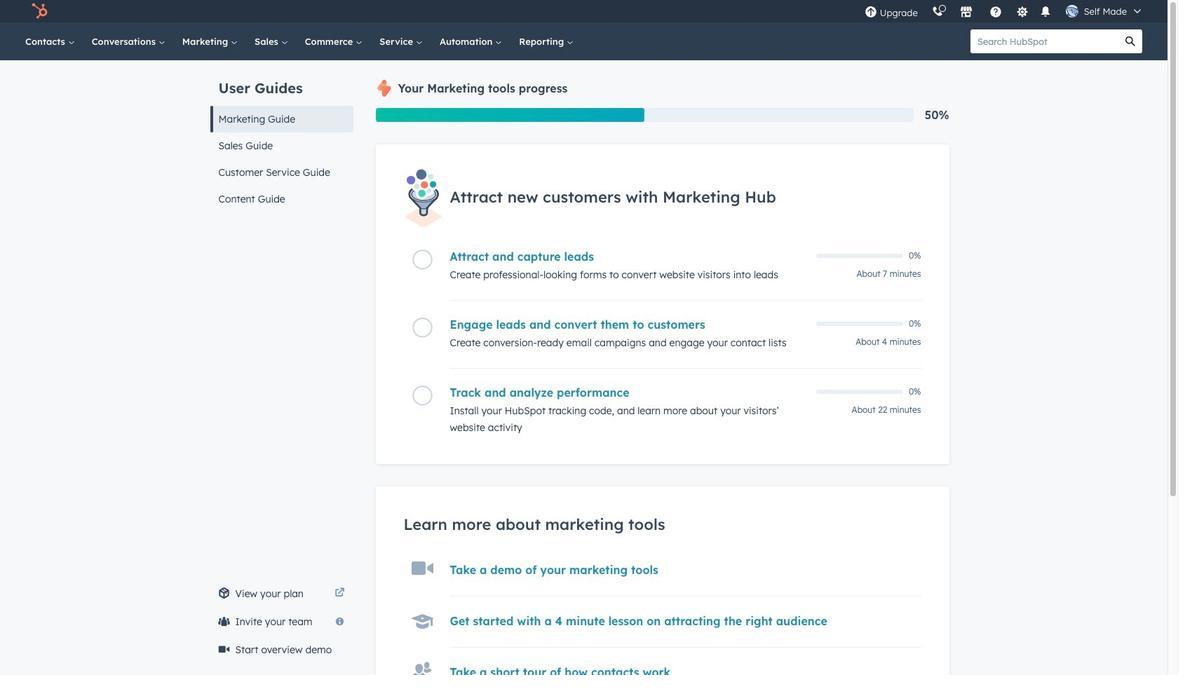 Task type: vqa. For each thing, say whether or not it's contained in the screenshot.
Search task queues 'search box'
no



Task type: describe. For each thing, give the bounding box(es) containing it.
Search HubSpot search field
[[971, 29, 1119, 53]]

ruby anderson image
[[1066, 5, 1079, 18]]



Task type: locate. For each thing, give the bounding box(es) containing it.
2 link opens in a new window image from the top
[[335, 589, 345, 599]]

user guides element
[[210, 60, 353, 213]]

marketplaces image
[[961, 6, 973, 19]]

link opens in a new window image
[[335, 586, 345, 603], [335, 589, 345, 599]]

menu
[[858, 0, 1152, 22]]

1 link opens in a new window image from the top
[[335, 586, 345, 603]]

progress bar
[[376, 108, 645, 122]]



